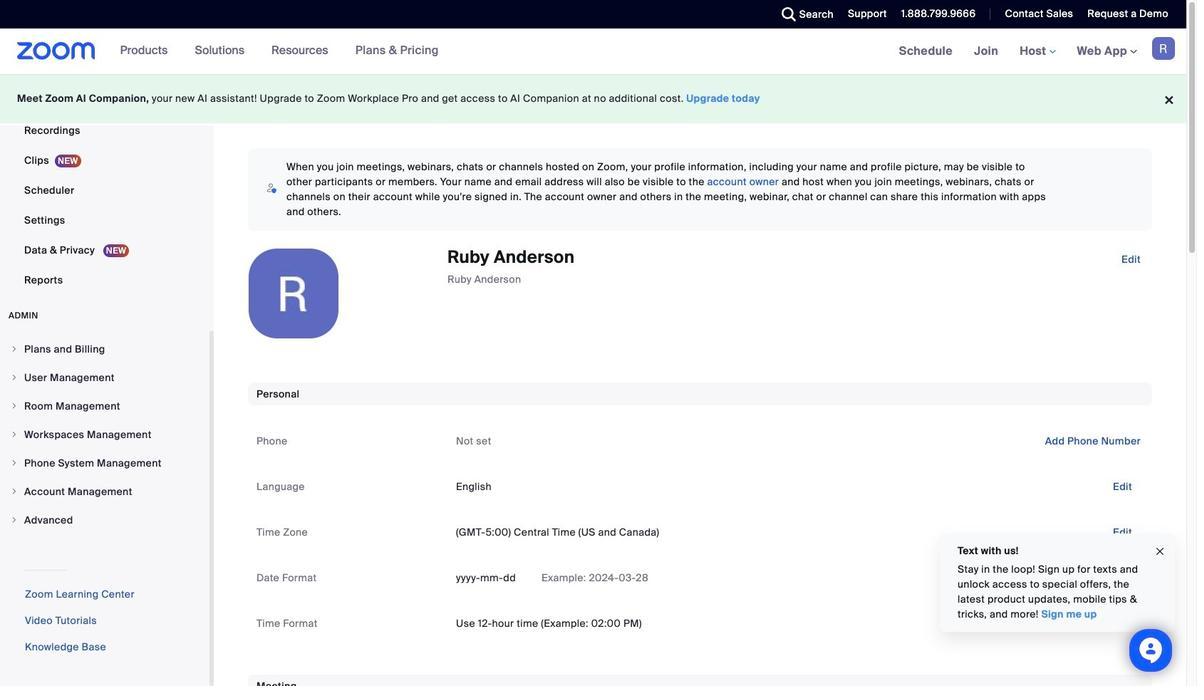 Task type: locate. For each thing, give the bounding box(es) containing it.
footer
[[0, 74, 1186, 123]]

4 right image from the top
[[10, 430, 19, 439]]

1 right image from the top
[[10, 345, 19, 353]]

user photo image
[[249, 249, 338, 338]]

close image
[[1154, 543, 1166, 560]]

profile picture image
[[1152, 37, 1175, 60]]

banner
[[0, 29, 1186, 75]]

6 right image from the top
[[10, 516, 19, 524]]

menu item
[[0, 336, 210, 363], [0, 364, 210, 391], [0, 393, 210, 420], [0, 421, 210, 448], [0, 450, 210, 477], [0, 478, 210, 505], [0, 507, 210, 534]]

right image
[[10, 459, 19, 467]]

5 right image from the top
[[10, 487, 19, 496]]

3 right image from the top
[[10, 402, 19, 410]]

right image
[[10, 345, 19, 353], [10, 373, 19, 382], [10, 402, 19, 410], [10, 430, 19, 439], [10, 487, 19, 496], [10, 516, 19, 524]]

zoom logo image
[[17, 42, 95, 60]]

4 menu item from the top
[[0, 421, 210, 448]]

1 menu item from the top
[[0, 336, 210, 363]]

6 menu item from the top
[[0, 478, 210, 505]]

meetings navigation
[[888, 29, 1186, 75]]

2 right image from the top
[[10, 373, 19, 382]]

right image for fifth menu item from the bottom of the admin menu menu
[[10, 402, 19, 410]]

3 menu item from the top
[[0, 393, 210, 420]]



Task type: describe. For each thing, give the bounding box(es) containing it.
2 menu item from the top
[[0, 364, 210, 391]]

edit user photo image
[[282, 287, 305, 300]]

right image for fourth menu item
[[10, 430, 19, 439]]

product information navigation
[[109, 29, 450, 74]]

right image for 6th menu item from the bottom of the admin menu menu
[[10, 373, 19, 382]]

right image for seventh menu item from the bottom of the admin menu menu
[[10, 345, 19, 353]]

7 menu item from the top
[[0, 507, 210, 534]]

right image for 7th menu item from the top of the admin menu menu
[[10, 516, 19, 524]]

personal menu menu
[[0, 0, 210, 296]]

right image for sixth menu item
[[10, 487, 19, 496]]

admin menu menu
[[0, 336, 210, 535]]

5 menu item from the top
[[0, 450, 210, 477]]



Task type: vqa. For each thing, say whether or not it's contained in the screenshot.
2nd right icon from the top
yes



